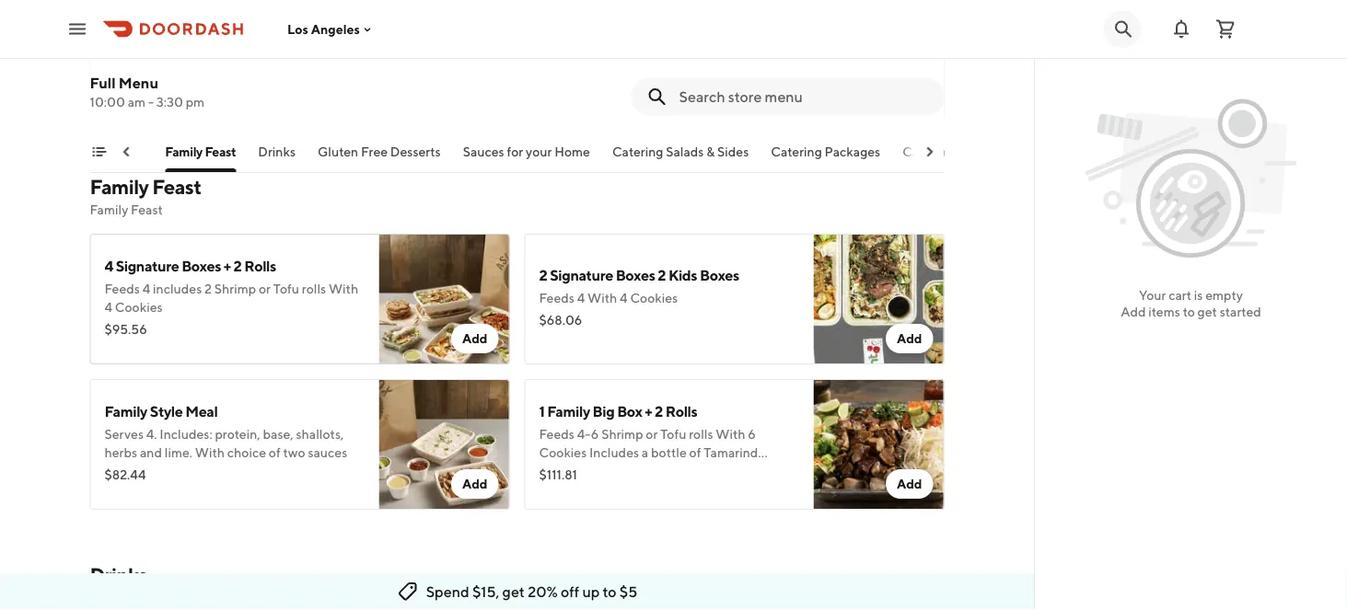 Task type: locate. For each thing, give the bounding box(es) containing it.
1 vertical spatial your
[[1140, 288, 1167, 303]]

2
[[234, 257, 242, 275], [539, 267, 548, 284], [658, 267, 666, 284], [205, 281, 212, 297], [655, 403, 663, 421]]

of
[[269, 445, 281, 461], [690, 445, 702, 461]]

family for family feast
[[166, 144, 203, 159]]

signature up the "includes"
[[116, 257, 179, 275]]

2 horizontal spatial catering
[[903, 144, 955, 159]]

1 horizontal spatial shrimp
[[602, 427, 644, 442]]

add button for 1 family big box + 2 rolls
[[886, 470, 934, 499]]

rolls inside 4 signature boxes + 2 rolls feeds 4 includes 2 shrimp or tofu rolls   with 4 cookies $95.56
[[302, 281, 326, 297]]

10:00
[[90, 94, 125, 110]]

1 vertical spatial or
[[646, 427, 658, 442]]

2 horizontal spatial a
[[740, 38, 746, 53]]

0 horizontal spatial tofu
[[273, 281, 299, 297]]

1 horizontal spatial cookies
[[539, 445, 587, 461]]

your up items at the right
[[1140, 288, 1167, 303]]

full
[[90, 74, 116, 92]]

family up serves at left
[[105, 403, 147, 421]]

or for rolls
[[259, 281, 271, 297]]

family inside family style meal serves 4. includes:  protein, base, shallots, herbs and lime.  with choice of two sauces $82.44
[[105, 403, 147, 421]]

0 horizontal spatial catering
[[613, 144, 664, 159]]

0 horizontal spatial boxes
[[182, 257, 221, 275]]

1 vertical spatial drinks
[[90, 564, 147, 588]]

0 vertical spatial to
[[1184, 304, 1196, 320]]

signature inside 2 signature boxes 2 kids boxes feeds 4  with 4 cookies $68.06
[[550, 267, 613, 284]]

shrimp inside 1 family big box + 2 rolls feeds 4-6 shrimp or tofu rolls  with 6 cookies  includes a bottle of tamarind vinaigrette and sriracha
[[602, 427, 644, 442]]

0 horizontal spatial to
[[603, 584, 617, 601]]

family inside 1 family big box + 2 rolls feeds 4-6 shrimp or tofu rolls  with 6 cookies  includes a bottle of tamarind vinaigrette and sriracha
[[547, 403, 590, 421]]

0 vertical spatial rolls
[[302, 281, 326, 297]]

1 6 from the left
[[591, 427, 599, 442]]

3 catering from the left
[[903, 144, 955, 159]]

2 catering from the left
[[772, 144, 823, 159]]

kid's box image
[[814, 0, 945, 122]]

add for family style meal
[[462, 477, 488, 492]]

signature up the $68.06
[[550, 267, 613, 284]]

and down '4.'
[[140, 445, 162, 461]]

4-
[[577, 427, 591, 442]]

1 horizontal spatial get
[[1198, 304, 1218, 320]]

box right big
[[617, 403, 643, 421]]

catering salads & sides button
[[613, 143, 750, 172]]

and down (10
[[539, 57, 562, 72]]

create your own box
[[17, 144, 144, 159]]

1 horizontal spatial or
[[646, 427, 658, 442]]

shrimp inside 4 signature boxes + 2 rolls feeds 4 includes 2 shrimp or tofu rolls   with 4 cookies $95.56
[[214, 281, 256, 297]]

shrimp for box
[[602, 427, 644, 442]]

+ inside 1 family big box + 2 rolls feeds 4-6 shrimp or tofu rolls  with 6 cookies  includes a bottle of tamarind vinaigrette and sriracha
[[645, 403, 653, 421]]

empty
[[1206, 288, 1244, 303]]

with
[[329, 281, 359, 297], [588, 291, 618, 306], [716, 427, 746, 442], [195, 445, 225, 461]]

bottle
[[651, 445, 687, 461]]

0 horizontal spatial your
[[60, 144, 87, 159]]

with inside 2 signature boxes 2 kids boxes feeds 4  with 4 cookies $68.06
[[588, 291, 618, 306]]

a
[[740, 38, 746, 53], [564, 57, 571, 72], [642, 445, 649, 461]]

1 horizontal spatial a
[[642, 445, 649, 461]]

catering left salads
[[613, 144, 664, 159]]

show menu categories image
[[92, 145, 106, 159]]

2 vertical spatial a
[[642, 445, 649, 461]]

(10 and under only, please.)  select a base and a protein.  served with steamed broccoli and caramel sauce.
[[539, 38, 794, 90]]

rolls
[[302, 281, 326, 297], [689, 427, 714, 442]]

protein,
[[215, 427, 260, 442]]

your
[[527, 144, 553, 159]]

family down pm
[[166, 144, 203, 159]]

0 vertical spatial drinks
[[259, 144, 296, 159]]

gluten free desserts button
[[318, 143, 441, 172]]

started
[[1220, 304, 1262, 320]]

sauces for your home button
[[464, 143, 591, 172]]

4
[[105, 257, 113, 275], [143, 281, 150, 297], [577, 291, 585, 306], [620, 291, 628, 306], [105, 300, 112, 315]]

cookies inside 1 family big box + 2 rolls feeds 4-6 shrimp or tofu rolls  with 6 cookies  includes a bottle of tamarind vinaigrette and sriracha
[[539, 445, 587, 461]]

boxes right "kids"
[[700, 267, 740, 284]]

1 horizontal spatial boxes
[[616, 267, 656, 284]]

0 vertical spatial tofu
[[273, 281, 299, 297]]

rolls inside 1 family big box + 2 rolls feeds 4-6 shrimp or tofu rolls  with 6 cookies  includes a bottle of tamarind vinaigrette and sriracha
[[689, 427, 714, 442]]

1 horizontal spatial +
[[645, 403, 653, 421]]

&
[[707, 144, 716, 159]]

base,
[[263, 427, 294, 442]]

shrimp up includes
[[602, 427, 644, 442]]

signature for 4
[[116, 257, 179, 275]]

0 horizontal spatial signature
[[116, 257, 179, 275]]

catering for catering salads & sides
[[613, 144, 664, 159]]

sauces
[[464, 144, 505, 159]]

0 items, open order cart image
[[1215, 18, 1237, 40]]

2 inside 1 family big box + 2 rolls feeds 4-6 shrimp or tofu rolls  with 6 cookies  includes a bottle of tamarind vinaigrette and sriracha
[[655, 403, 663, 421]]

1 horizontal spatial rolls
[[689, 427, 714, 442]]

family for family style meal serves 4. includes:  protein, base, shallots, herbs and lime.  with choice of two sauces $82.44
[[105, 403, 147, 421]]

0 horizontal spatial rolls
[[302, 281, 326, 297]]

to right the up
[[603, 584, 617, 601]]

1 vertical spatial +
[[645, 403, 653, 421]]

1 vertical spatial box
[[617, 403, 643, 421]]

box for big
[[617, 403, 643, 421]]

family feast
[[166, 144, 237, 159]]

cookies inside 2 signature boxes 2 kids boxes feeds 4  with 4 cookies $68.06
[[631, 291, 678, 306]]

cookies for 4 signature boxes + 2 rolls
[[115, 300, 163, 315]]

6
[[591, 427, 599, 442], [748, 427, 756, 442]]

box inside 1 family big box + 2 rolls feeds 4-6 shrimp or tofu rolls  with 6 cookies  includes a bottle of tamarind vinaigrette and sriracha
[[617, 403, 643, 421]]

egg
[[248, 33, 274, 50]]

your left show menu categories image
[[60, 144, 87, 159]]

tofu inside 4 signature boxes + 2 rolls feeds 4 includes 2 shrimp or tofu rolls   with 4 cookies $95.56
[[273, 281, 299, 297]]

your inside "your cart is empty add items to get started"
[[1140, 288, 1167, 303]]

catering left beverages
[[903, 144, 955, 159]]

tofu inside 1 family big box + 2 rolls feeds 4-6 shrimp or tofu rolls  with 6 cookies  includes a bottle of tamarind vinaigrette and sriracha
[[661, 427, 687, 442]]

am
[[128, 94, 146, 110]]

off
[[561, 584, 580, 601]]

signature inside 4 signature boxes + 2 rolls feeds 4 includes 2 shrimp or tofu rolls   with 4 cookies $95.56
[[116, 257, 179, 275]]

shrimp right the "includes"
[[214, 281, 256, 297]]

0 horizontal spatial box
[[121, 144, 144, 159]]

1 horizontal spatial catering
[[772, 144, 823, 159]]

1 horizontal spatial to
[[1184, 304, 1196, 320]]

1 vertical spatial shrimp
[[602, 427, 644, 442]]

a up sriracha
[[642, 445, 649, 461]]

catering salads & sides
[[613, 144, 750, 159]]

sriracha
[[633, 464, 680, 479]]

of inside 1 family big box + 2 rolls feeds 4-6 shrimp or tofu rolls  with 6 cookies  includes a bottle of tamarind vinaigrette and sriracha
[[690, 445, 702, 461]]

1 horizontal spatial of
[[690, 445, 702, 461]]

your inside create your own box button
[[60, 144, 87, 159]]

feeds inside 4 signature boxes + 2 rolls feeds 4 includes 2 shrimp or tofu rolls   with 4 cookies $95.56
[[105, 281, 140, 297]]

to for up
[[603, 584, 617, 601]]

family
[[166, 144, 203, 159], [90, 175, 149, 199], [90, 202, 128, 217], [105, 403, 147, 421], [547, 403, 590, 421]]

catering inside 'button'
[[772, 144, 823, 159]]

and inside family style meal serves 4. includes:  protein, base, shallots, herbs and lime.  with choice of two sauces $82.44
[[140, 445, 162, 461]]

0 vertical spatial get
[[1198, 304, 1218, 320]]

1 horizontal spatial signature
[[550, 267, 613, 284]]

2 of from the left
[[690, 445, 702, 461]]

family down own
[[90, 202, 128, 217]]

1 horizontal spatial your
[[1140, 288, 1167, 303]]

rolls for 1 family big box + 2 rolls
[[689, 427, 714, 442]]

+ inside 4 signature boxes + 2 rolls feeds 4 includes 2 shrimp or tofu rolls   with 4 cookies $95.56
[[224, 257, 231, 275]]

0 horizontal spatial or
[[259, 281, 271, 297]]

scroll menu navigation right image
[[923, 145, 937, 159]]

drinks drinks
[[90, 564, 147, 606]]

0 horizontal spatial rolls
[[244, 257, 276, 275]]

0 horizontal spatial of
[[269, 445, 281, 461]]

boxes up the "includes"
[[182, 257, 221, 275]]

of down the base,
[[269, 445, 281, 461]]

get
[[1198, 304, 1218, 320], [503, 584, 525, 601]]

rolls inside 1 family big box + 2 rolls feeds 4-6 shrimp or tofu rolls  with 6 cookies  includes a bottle of tamarind vinaigrette and sriracha
[[666, 403, 698, 421]]

gluten free desserts
[[318, 144, 441, 159]]

to down cart
[[1184, 304, 1196, 320]]

catering down item search search box
[[772, 144, 823, 159]]

feeds inside 2 signature boxes 2 kids boxes feeds 4  with 4 cookies $68.06
[[539, 291, 575, 306]]

catering
[[613, 144, 664, 159], [772, 144, 823, 159], [903, 144, 955, 159]]

$68.06
[[539, 313, 583, 328]]

spend
[[426, 584, 470, 601]]

0 vertical spatial a
[[740, 38, 746, 53]]

cookies inside 4 signature boxes + 2 rolls feeds 4 includes 2 shrimp or tofu rolls   with 4 cookies $95.56
[[115, 300, 163, 315]]

box right own
[[121, 144, 144, 159]]

feast down 'scroll menu navigation left' image
[[131, 202, 163, 217]]

boxes for 2
[[616, 267, 656, 284]]

1 vertical spatial rolls
[[689, 427, 714, 442]]

1 vertical spatial get
[[503, 584, 525, 601]]

feeds up $95.56
[[105, 281, 140, 297]]

feast for family feast family feast
[[152, 175, 201, 199]]

tofu
[[273, 281, 299, 297], [661, 427, 687, 442]]

your cart is empty add items to get started
[[1121, 288, 1262, 320]]

or inside 1 family big box + 2 rolls feeds 4-6 shrimp or tofu rolls  with 6 cookies  includes a bottle of tamarind vinaigrette and sriracha
[[646, 427, 658, 442]]

get down is
[[1198, 304, 1218, 320]]

a left base
[[740, 38, 746, 53]]

0 horizontal spatial 6
[[591, 427, 599, 442]]

3:30
[[156, 94, 183, 110]]

1 horizontal spatial box
[[617, 403, 643, 421]]

and
[[560, 38, 583, 53], [539, 57, 562, 72], [539, 75, 562, 90], [140, 445, 162, 461], [608, 464, 630, 479]]

1 horizontal spatial 6
[[748, 427, 756, 442]]

boxes inside 4 signature boxes + 2 rolls feeds 4 includes 2 shrimp or tofu rolls   with 4 cookies $95.56
[[182, 257, 221, 275]]

drinks
[[259, 144, 296, 159], [90, 564, 147, 588], [90, 591, 127, 606]]

2 vertical spatial drinks
[[90, 591, 127, 606]]

includes
[[590, 445, 639, 461]]

1 of from the left
[[269, 445, 281, 461]]

*vietnamese caramel egg image
[[379, 0, 510, 122]]

feeds
[[105, 281, 140, 297], [539, 291, 575, 306], [539, 427, 575, 442]]

own
[[90, 144, 118, 159]]

to inside "your cart is empty add items to get started"
[[1184, 304, 1196, 320]]

or inside 4 signature boxes + 2 rolls feeds 4 includes 2 shrimp or tofu rolls   with 4 cookies $95.56
[[259, 281, 271, 297]]

1 vertical spatial feast
[[152, 175, 201, 199]]

menu
[[119, 74, 158, 92]]

+
[[224, 257, 231, 275], [645, 403, 653, 421]]

herbs
[[105, 445, 137, 461]]

add inside "your cart is empty add items to get started"
[[1121, 304, 1147, 320]]

family right the 1
[[547, 403, 590, 421]]

$5
[[620, 584, 638, 601]]

1 vertical spatial rolls
[[666, 403, 698, 421]]

get right $15,
[[503, 584, 525, 601]]

0 vertical spatial or
[[259, 281, 271, 297]]

feast down family feast
[[152, 175, 201, 199]]

feeds up the $68.06
[[539, 291, 575, 306]]

gluten
[[318, 144, 359, 159]]

0 horizontal spatial shrimp
[[214, 281, 256, 297]]

cookies up $95.56
[[115, 300, 163, 315]]

20%
[[528, 584, 558, 601]]

a up caramel at left
[[564, 57, 571, 72]]

$82.44
[[105, 468, 146, 483]]

6 up tamarind
[[748, 427, 756, 442]]

add
[[1121, 304, 1147, 320], [462, 331, 488, 346], [897, 331, 923, 346], [462, 477, 488, 492], [897, 477, 923, 492]]

feast
[[205, 144, 237, 159], [152, 175, 201, 199], [131, 202, 163, 217]]

family down 'scroll menu navigation left' image
[[90, 175, 149, 199]]

add button
[[451, 324, 499, 354], [886, 324, 934, 354], [451, 470, 499, 499], [886, 470, 934, 499]]

feast for family feast
[[205, 144, 237, 159]]

1 vertical spatial to
[[603, 584, 617, 601]]

signature
[[116, 257, 179, 275], [550, 267, 613, 284]]

0 vertical spatial shrimp
[[214, 281, 256, 297]]

0 vertical spatial feast
[[205, 144, 237, 159]]

serves
[[105, 427, 144, 442]]

cookies down "kids"
[[631, 291, 678, 306]]

los
[[287, 21, 309, 37]]

1 vertical spatial a
[[564, 57, 571, 72]]

0 vertical spatial +
[[224, 257, 231, 275]]

1 catering from the left
[[613, 144, 664, 159]]

1 horizontal spatial rolls
[[666, 403, 698, 421]]

0 horizontal spatial cookies
[[115, 300, 163, 315]]

box inside button
[[121, 144, 144, 159]]

and down includes
[[608, 464, 630, 479]]

or right the "includes"
[[259, 281, 271, 297]]

1 horizontal spatial tofu
[[661, 427, 687, 442]]

6 down big
[[591, 427, 599, 442]]

2 horizontal spatial cookies
[[631, 291, 678, 306]]

0 vertical spatial your
[[60, 144, 87, 159]]

feeds left 4-
[[539, 427, 575, 442]]

of right bottle
[[690, 445, 702, 461]]

1 vertical spatial tofu
[[661, 427, 687, 442]]

4 signature boxes + 2 rolls image
[[379, 234, 510, 365]]

beverages
[[957, 144, 1019, 159]]

of inside family style meal serves 4. includes:  protein, base, shallots, herbs and lime.  with choice of two sauces $82.44
[[269, 445, 281, 461]]

family for family feast family feast
[[90, 175, 149, 199]]

or up bottle
[[646, 427, 658, 442]]

catering for catering packages
[[772, 144, 823, 159]]

cookies up vinaigrette
[[539, 445, 587, 461]]

and inside 1 family big box + 2 rolls feeds 4-6 shrimp or tofu rolls  with 6 cookies  includes a bottle of tamarind vinaigrette and sriracha
[[608, 464, 630, 479]]

or
[[259, 281, 271, 297], [646, 427, 658, 442]]

feast left drinks "button"
[[205, 144, 237, 159]]

catering beverages
[[903, 144, 1019, 159]]

0 vertical spatial rolls
[[244, 257, 276, 275]]

boxes left "kids"
[[616, 267, 656, 284]]

0 vertical spatial box
[[121, 144, 144, 159]]

0 horizontal spatial +
[[224, 257, 231, 275]]

drinks for drinks drinks
[[90, 564, 147, 588]]



Task type: vqa. For each thing, say whether or not it's contained in the screenshot.


Task type: describe. For each thing, give the bounding box(es) containing it.
steamed
[[693, 57, 744, 72]]

big
[[593, 403, 615, 421]]

1 family big box + 2 rolls image
[[814, 380, 945, 510]]

2 vertical spatial feast
[[131, 202, 163, 217]]

sauces
[[308, 445, 348, 461]]

is
[[1195, 288, 1204, 303]]

angeles
[[311, 21, 360, 37]]

scroll menu navigation left image
[[119, 145, 134, 159]]

includes
[[153, 281, 202, 297]]

tamarind
[[704, 445, 759, 461]]

free
[[362, 144, 388, 159]]

1 family big box + 2 rolls feeds 4-6 shrimp or tofu rolls  with 6 cookies  includes a bottle of tamarind vinaigrette and sriracha
[[539, 403, 759, 479]]

notification bell image
[[1171, 18, 1193, 40]]

catering packages
[[772, 144, 881, 159]]

create
[[17, 144, 58, 159]]

choice
[[227, 445, 266, 461]]

0 horizontal spatial get
[[503, 584, 525, 601]]

boxes for +
[[182, 257, 221, 275]]

only,
[[622, 38, 650, 53]]

up
[[583, 584, 600, 601]]

caramel
[[191, 33, 245, 50]]

base
[[749, 38, 776, 53]]

with inside family style meal serves 4. includes:  protein, base, shallots, herbs and lime.  with choice of two sauces $82.44
[[195, 445, 225, 461]]

box for own
[[121, 144, 144, 159]]

*vietnamese
[[105, 33, 188, 50]]

rolls inside 4 signature boxes + 2 rolls feeds 4 includes 2 shrimp or tofu rolls   with 4 cookies $95.56
[[244, 257, 276, 275]]

los angeles button
[[287, 21, 375, 37]]

2 6 from the left
[[748, 427, 756, 442]]

feeds for 4
[[105, 281, 140, 297]]

*vietnamese caramel egg
[[105, 33, 274, 50]]

family feast family feast
[[90, 175, 201, 217]]

meal
[[185, 403, 218, 421]]

add for 2 signature boxes 2 kids boxes
[[897, 331, 923, 346]]

desserts
[[391, 144, 441, 159]]

sides
[[718, 144, 750, 159]]

or for 2
[[646, 427, 658, 442]]

full menu 10:00 am - 3:30 pm
[[90, 74, 205, 110]]

vinaigrette
[[539, 464, 605, 479]]

drinks inside drinks drinks
[[90, 591, 127, 606]]

tofu for 2
[[661, 427, 687, 442]]

please.)
[[652, 38, 697, 53]]

$95.56
[[105, 322, 147, 337]]

includes:
[[160, 427, 212, 442]]

with inside 1 family big box + 2 rolls feeds 4-6 shrimp or tofu rolls  with 6 cookies  includes a bottle of tamarind vinaigrette and sriracha
[[716, 427, 746, 442]]

catering for catering beverages
[[903, 144, 955, 159]]

family style meal image
[[379, 380, 510, 510]]

create your own box button
[[17, 143, 144, 172]]

add button for family style meal
[[451, 470, 499, 499]]

open menu image
[[66, 18, 88, 40]]

drinks button
[[259, 143, 296, 172]]

catering beverages button
[[903, 143, 1019, 172]]

protein.
[[573, 57, 619, 72]]

to for items
[[1184, 304, 1196, 320]]

feeds inside 1 family big box + 2 rolls feeds 4-6 shrimp or tofu rolls  with 6 cookies  includes a bottle of tamarind vinaigrette and sriracha
[[539, 427, 575, 442]]

lime.
[[165, 445, 193, 461]]

cookies for 1 family big box + 2 rolls
[[539, 445, 587, 461]]

salads
[[667, 144, 705, 159]]

drinks for drinks
[[259, 144, 296, 159]]

signature for 2
[[550, 267, 613, 284]]

2 signature boxes 2 kids boxes feeds 4  with 4 cookies $68.06
[[539, 267, 740, 328]]

4 signature boxes + 2 rolls feeds 4 includes 2 shrimp or tofu rolls   with 4 cookies $95.56
[[105, 257, 359, 337]]

los angeles
[[287, 21, 360, 37]]

2 horizontal spatial boxes
[[700, 267, 740, 284]]

with inside 4 signature boxes + 2 rolls feeds 4 includes 2 shrimp or tofu rolls   with 4 cookies $95.56
[[329, 281, 359, 297]]

shallots,
[[296, 427, 344, 442]]

family style meal serves 4. includes:  protein, base, shallots, herbs and lime.  with choice of two sauces $82.44
[[105, 403, 348, 483]]

home
[[555, 144, 591, 159]]

style
[[150, 403, 183, 421]]

catering packages button
[[772, 143, 881, 172]]

broccoli
[[746, 57, 794, 72]]

sauce.
[[613, 75, 650, 90]]

(10
[[539, 38, 558, 53]]

0 horizontal spatial a
[[564, 57, 571, 72]]

select
[[700, 38, 737, 53]]

shrimp for +
[[214, 281, 256, 297]]

add for 4 signature boxes + 2 rolls
[[462, 331, 488, 346]]

and right (10
[[560, 38, 583, 53]]

-
[[148, 94, 154, 110]]

$111.81
[[539, 468, 578, 483]]

two
[[283, 445, 306, 461]]

add for 1 family big box + 2 rolls
[[897, 477, 923, 492]]

pm
[[186, 94, 205, 110]]

4.
[[146, 427, 157, 442]]

sauces for your home
[[464, 144, 591, 159]]

feeds for 2
[[539, 291, 575, 306]]

1
[[539, 403, 545, 421]]

caramel
[[564, 75, 611, 90]]

for
[[508, 144, 524, 159]]

items
[[1149, 304, 1181, 320]]

under
[[585, 38, 620, 53]]

and left caramel at left
[[539, 75, 562, 90]]

Item Search search field
[[679, 87, 930, 107]]

add button for 4 signature boxes + 2 rolls
[[451, 324, 499, 354]]

cart
[[1169, 288, 1192, 303]]

packages
[[826, 144, 881, 159]]

served
[[621, 57, 663, 72]]

2 signature boxes 2 kids boxes image
[[814, 234, 945, 365]]

get inside "your cart is empty add items to get started"
[[1198, 304, 1218, 320]]

add button for 2 signature boxes 2 kids boxes
[[886, 324, 934, 354]]

rolls for 4 signature boxes + 2 rolls
[[302, 281, 326, 297]]

a inside 1 family big box + 2 rolls feeds 4-6 shrimp or tofu rolls  with 6 cookies  includes a bottle of tamarind vinaigrette and sriracha
[[642, 445, 649, 461]]

tofu for rolls
[[273, 281, 299, 297]]

spend $15, get 20% off up to $5
[[426, 584, 638, 601]]

$15,
[[473, 584, 500, 601]]

with
[[665, 57, 691, 72]]

kids
[[669, 267, 698, 284]]



